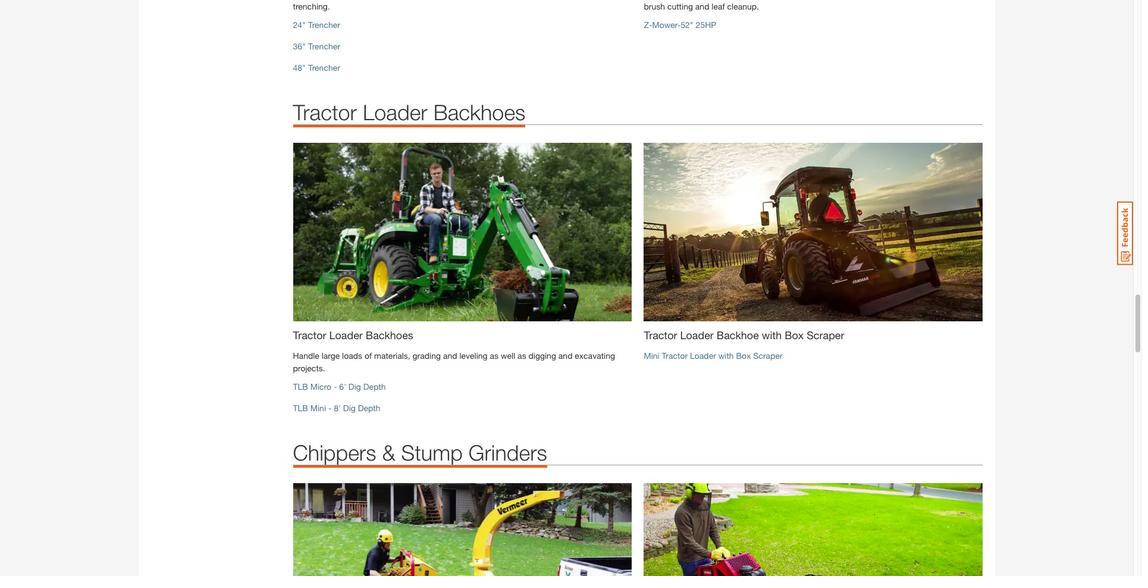 Task type: locate. For each thing, give the bounding box(es) containing it.
tlb down projects. on the left bottom
[[293, 382, 308, 392]]

1 vertical spatial depth
[[358, 403, 381, 413]]

36" trencher
[[293, 41, 340, 51]]

tlb mini - 8' dig depth link
[[293, 403, 381, 413]]

depth down the of
[[364, 382, 386, 392]]

and
[[443, 351, 457, 361], [559, 351, 573, 361]]

0 vertical spatial tractor loader backhoes
[[293, 100, 526, 125]]

materials,
[[374, 351, 410, 361]]

0 horizontal spatial box
[[737, 351, 751, 361]]

0 horizontal spatial mini
[[311, 403, 326, 413]]

1 vertical spatial -
[[328, 403, 332, 413]]

1 horizontal spatial as
[[518, 351, 527, 361]]

3 trencher from the top
[[308, 63, 340, 73]]

- for micro
[[334, 382, 337, 392]]

1 vertical spatial with
[[719, 351, 734, 361]]

mini tractor loader with box scraper
[[644, 351, 783, 361]]

and left the leveling
[[443, 351, 457, 361]]

as
[[490, 351, 499, 361], [518, 351, 527, 361]]

grading
[[413, 351, 441, 361]]

0 vertical spatial depth
[[364, 382, 386, 392]]

0 vertical spatial with
[[762, 329, 782, 342]]

trencher up 36" trencher
[[308, 20, 340, 30]]

trencher for 48" trencher
[[308, 63, 340, 73]]

dig
[[349, 382, 361, 392], [343, 403, 356, 413]]

1 vertical spatial dig
[[343, 403, 356, 413]]

tractor loader backhoes
[[293, 100, 526, 125], [293, 329, 414, 342]]

1 horizontal spatial scraper
[[807, 329, 845, 342]]

- left the 6'
[[334, 382, 337, 392]]

0 horizontal spatial as
[[490, 351, 499, 361]]

with for loader
[[719, 351, 734, 361]]

1 horizontal spatial and
[[559, 351, 573, 361]]

0 vertical spatial scraper
[[807, 329, 845, 342]]

1 horizontal spatial with
[[762, 329, 782, 342]]

with down backhoe
[[719, 351, 734, 361]]

1 trencher from the top
[[308, 20, 340, 30]]

box down tractor loader backhoe with box scraper
[[737, 351, 751, 361]]

&
[[382, 440, 396, 466]]

tlb left 8'
[[293, 403, 308, 413]]

backhoe
[[717, 329, 759, 342]]

tlb mini - 8' dig depth
[[293, 403, 381, 413]]

2 trencher from the top
[[308, 41, 340, 51]]

tlb for tlb mini - 8' dig depth
[[293, 403, 308, 413]]

1 vertical spatial scraper
[[754, 351, 783, 361]]

1 tractor loader backhoes from the top
[[293, 100, 526, 125]]

0 horizontal spatial and
[[443, 351, 457, 361]]

36" trencher link
[[293, 41, 340, 51]]

scraper
[[807, 329, 845, 342], [754, 351, 783, 361]]

1 vertical spatial tractor loader backhoes
[[293, 329, 414, 342]]

z-
[[644, 20, 653, 30]]

mower-
[[653, 20, 681, 30]]

1 vertical spatial box
[[737, 351, 751, 361]]

1 horizontal spatial box
[[785, 329, 804, 342]]

box
[[785, 329, 804, 342], [737, 351, 751, 361]]

2 as from the left
[[518, 351, 527, 361]]

tlb
[[293, 382, 308, 392], [293, 403, 308, 413]]

52"
[[681, 20, 694, 30]]

8'
[[334, 403, 341, 413]]

of
[[365, 351, 372, 361]]

2 vertical spatial trencher
[[308, 63, 340, 73]]

dig right 8'
[[343, 403, 356, 413]]

backhoes
[[434, 100, 526, 125], [366, 329, 414, 342]]

0 horizontal spatial backhoes
[[366, 329, 414, 342]]

well
[[501, 351, 516, 361]]

chippers image
[[293, 483, 632, 576]]

0 vertical spatial trencher
[[308, 20, 340, 30]]

1 tlb from the top
[[293, 382, 308, 392]]

as left well
[[490, 351, 499, 361]]

2 tlb from the top
[[293, 403, 308, 413]]

dig for 6'
[[349, 382, 361, 392]]

0 vertical spatial box
[[785, 329, 804, 342]]

trencher down 36" trencher
[[308, 63, 340, 73]]

digging
[[529, 351, 556, 361]]

0 horizontal spatial -
[[328, 403, 332, 413]]

z-mower-52" 25hp link
[[644, 20, 717, 30]]

depth right 8'
[[358, 403, 381, 413]]

1 vertical spatial trencher
[[308, 41, 340, 51]]

-
[[334, 382, 337, 392], [328, 403, 332, 413]]

0 vertical spatial tlb
[[293, 382, 308, 392]]

0 horizontal spatial scraper
[[754, 351, 783, 361]]

stump
[[401, 440, 463, 466]]

1 vertical spatial tlb
[[293, 403, 308, 413]]

box scraper image
[[644, 143, 984, 322]]

depth
[[364, 382, 386, 392], [358, 403, 381, 413]]

trencher for 36" trencher
[[308, 41, 340, 51]]

mini
[[644, 351, 660, 361], [311, 403, 326, 413]]

trencher
[[308, 20, 340, 30], [308, 41, 340, 51], [308, 63, 340, 73]]

24" trencher link
[[293, 20, 340, 30]]

with
[[762, 329, 782, 342], [719, 351, 734, 361]]

0 vertical spatial dig
[[349, 382, 361, 392]]

- left 8'
[[328, 403, 332, 413]]

tractor
[[293, 100, 357, 125], [293, 329, 326, 342], [644, 329, 678, 342], [662, 351, 688, 361]]

0 vertical spatial mini
[[644, 351, 660, 361]]

tlb micro - 6' dig depth
[[293, 382, 386, 392]]

feedback link image
[[1118, 201, 1134, 265]]

mini right excavating
[[644, 351, 660, 361]]

mini left 8'
[[311, 403, 326, 413]]

0 vertical spatial -
[[334, 382, 337, 392]]

0 horizontal spatial with
[[719, 351, 734, 361]]

1 horizontal spatial -
[[334, 382, 337, 392]]

0 vertical spatial backhoes
[[434, 100, 526, 125]]

loader
[[363, 100, 428, 125], [329, 329, 363, 342], [681, 329, 714, 342], [690, 351, 717, 361]]

depth for tlb micro - 6' dig depth
[[364, 382, 386, 392]]

1 vertical spatial backhoes
[[366, 329, 414, 342]]

chippers & stump grinders
[[293, 440, 547, 466]]

and right digging
[[559, 351, 573, 361]]

trencher down 24" trencher
[[308, 41, 340, 51]]

as right well
[[518, 351, 527, 361]]

with right backhoe
[[762, 329, 782, 342]]

1 horizontal spatial mini
[[644, 351, 660, 361]]

dig right the 6'
[[349, 382, 361, 392]]

1 and from the left
[[443, 351, 457, 361]]

box right backhoe
[[785, 329, 804, 342]]



Task type: describe. For each thing, give the bounding box(es) containing it.
25hp
[[696, 20, 717, 30]]

scraper for tractor loader backhoe with box scraper
[[807, 329, 845, 342]]

1 as from the left
[[490, 351, 499, 361]]

scraper for mini tractor loader with box scraper
[[754, 351, 783, 361]]

leveling
[[460, 351, 488, 361]]

48" trencher
[[293, 63, 340, 73]]

tractor loader backhoes image
[[293, 143, 632, 322]]

with for backhoe
[[762, 329, 782, 342]]

loads
[[342, 351, 362, 361]]

handle large loads of materials, grading and leveling as well as digging and excavating projects.
[[293, 351, 615, 373]]

large
[[322, 351, 340, 361]]

48" trencher link
[[293, 63, 340, 73]]

48"
[[293, 63, 306, 73]]

handle
[[293, 351, 320, 361]]

trencher for 24" trencher
[[308, 20, 340, 30]]

24"
[[293, 20, 306, 30]]

6'
[[339, 382, 346, 392]]

- for mini
[[328, 403, 332, 413]]

depth for tlb mini - 8' dig depth
[[358, 403, 381, 413]]

24" trencher
[[293, 20, 340, 30]]

mini tractor loader with box scraper link
[[644, 351, 783, 361]]

tlb micro - 6' dig depth link
[[293, 382, 386, 392]]

1 vertical spatial mini
[[311, 403, 326, 413]]

tractor loader backhoe with box scraper
[[644, 329, 845, 342]]

2 and from the left
[[559, 351, 573, 361]]

grinders
[[469, 440, 547, 466]]

projects.
[[293, 363, 325, 373]]

stump grinder image
[[644, 483, 984, 576]]

36"
[[293, 41, 306, 51]]

box for backhoe
[[785, 329, 804, 342]]

1 horizontal spatial backhoes
[[434, 100, 526, 125]]

excavating
[[575, 351, 615, 361]]

box for loader
[[737, 351, 751, 361]]

2 tractor loader backhoes from the top
[[293, 329, 414, 342]]

micro
[[311, 382, 332, 392]]

tlb for tlb micro - 6' dig depth
[[293, 382, 308, 392]]

z-mower-52" 25hp
[[644, 20, 717, 30]]

chippers
[[293, 440, 376, 466]]

dig for 8'
[[343, 403, 356, 413]]



Task type: vqa. For each thing, say whether or not it's contained in the screenshot.
Model# KLS-EX at the right
no



